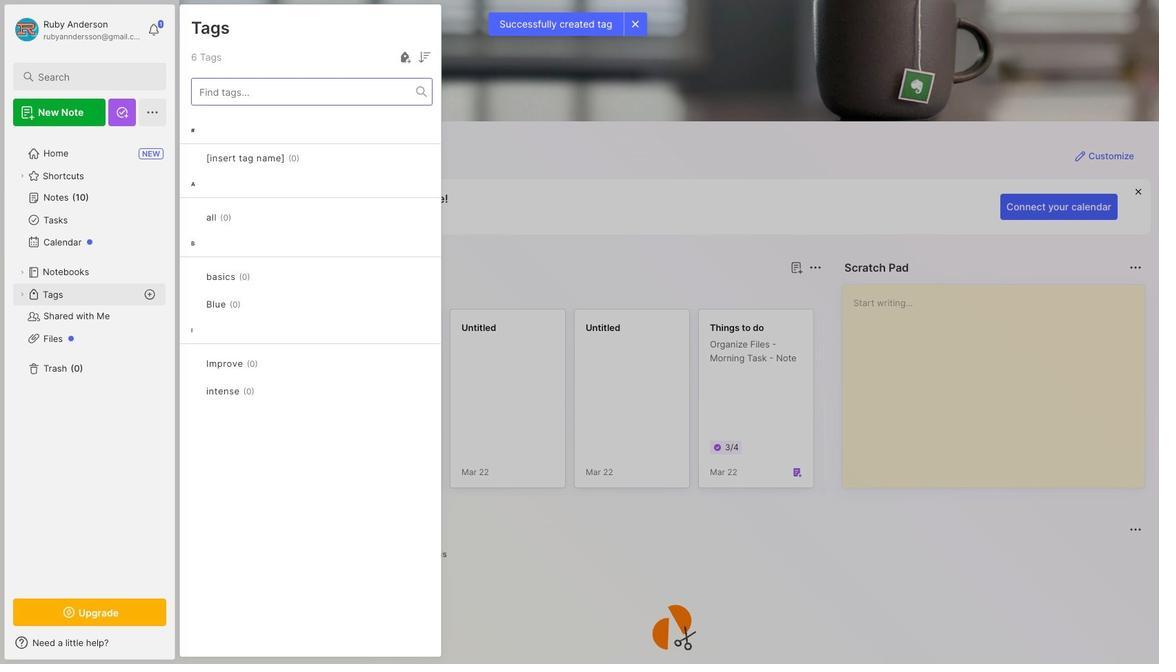 Task type: vqa. For each thing, say whether or not it's contained in the screenshot.
7
no



Task type: locate. For each thing, give the bounding box(es) containing it.
Account field
[[13, 16, 141, 43]]

None search field
[[38, 68, 154, 85]]

Tag actions field
[[300, 151, 322, 165], [250, 270, 273, 284], [241, 298, 263, 311], [258, 357, 280, 371]]

create new tag image
[[397, 49, 414, 66]]

tag actions image
[[300, 153, 322, 164], [241, 299, 263, 310], [258, 358, 280, 369]]

1 vertical spatial tab list
[[204, 547, 1141, 563]]

Sort field
[[416, 49, 433, 66]]

Start writing… text field
[[854, 285, 1145, 477]]

tab
[[204, 284, 245, 301], [250, 284, 306, 301], [374, 547, 409, 563], [415, 547, 453, 563]]

1 vertical spatial tag actions image
[[241, 299, 263, 310]]

0 vertical spatial tab list
[[204, 284, 820, 301]]

Find tags… text field
[[192, 83, 416, 101]]

row group
[[180, 117, 441, 425], [202, 309, 1160, 497]]

tab list
[[204, 284, 820, 301], [204, 547, 1141, 563]]

tree
[[5, 135, 175, 587]]

2 tab list from the top
[[204, 547, 1141, 563]]

expand notebooks image
[[18, 269, 26, 277]]



Task type: describe. For each thing, give the bounding box(es) containing it.
tree inside the main 'element'
[[5, 135, 175, 587]]

click to collapse image
[[174, 639, 185, 656]]

1 tab list from the top
[[204, 284, 820, 301]]

2 vertical spatial tag actions image
[[258, 358, 280, 369]]

main element
[[0, 0, 180, 665]]

0 vertical spatial tag actions image
[[300, 153, 322, 164]]

tag actions image
[[250, 271, 273, 282]]

Search text field
[[38, 70, 154, 84]]

WHAT'S NEW field
[[5, 632, 175, 655]]

none search field inside the main 'element'
[[38, 68, 154, 85]]

sort options image
[[416, 49, 433, 66]]

expand tags image
[[18, 291, 26, 299]]



